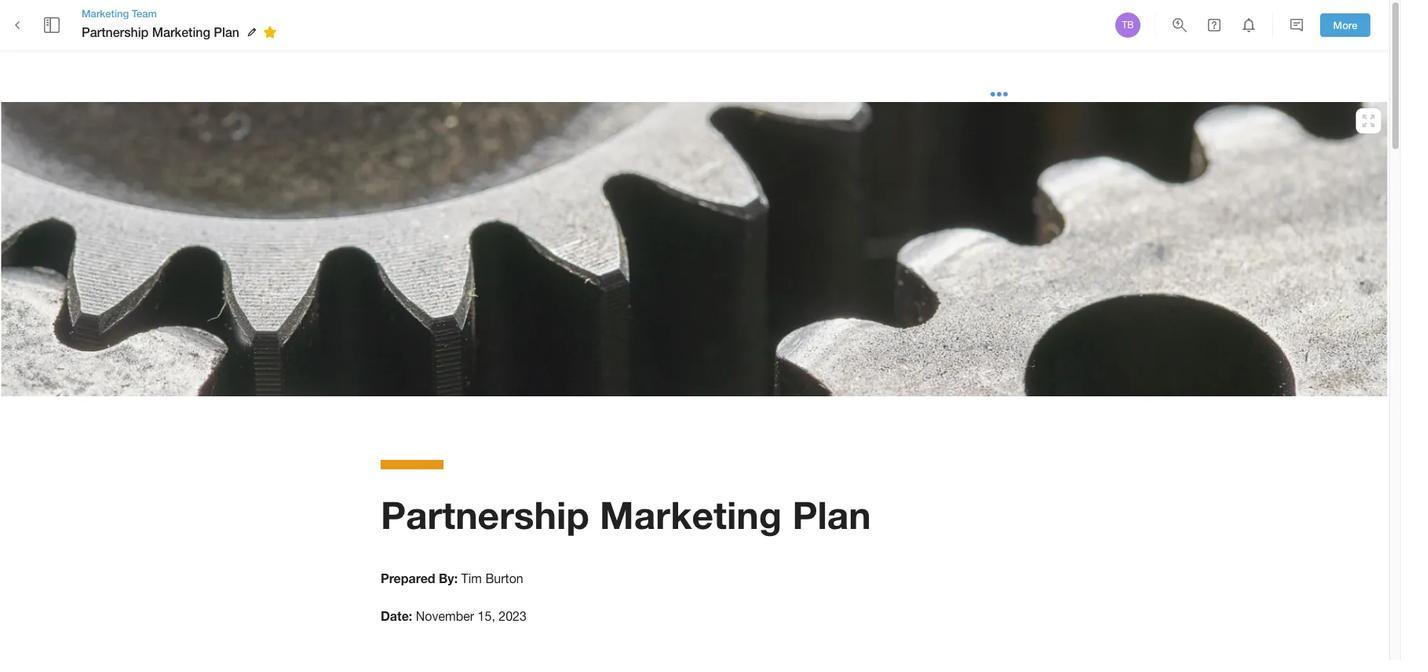 Task type: vqa. For each thing, say whether or not it's contained in the screenshot.
Interactive corresponding to Manual
no



Task type: locate. For each thing, give the bounding box(es) containing it.
1 horizontal spatial partnership marketing plan
[[381, 492, 871, 537]]

tb button
[[1113, 10, 1143, 40]]

1 vertical spatial partnership
[[381, 492, 590, 537]]

2 horizontal spatial marketing
[[600, 492, 782, 537]]

partnership up tim
[[381, 492, 590, 537]]

0 vertical spatial partnership
[[82, 24, 149, 39]]

partnership down the "marketing team"
[[82, 24, 149, 39]]

2023
[[499, 610, 527, 624]]

marketing
[[82, 7, 129, 20], [152, 24, 210, 39], [600, 492, 782, 537]]

0 vertical spatial marketing
[[82, 7, 129, 20]]

0 horizontal spatial partnership
[[82, 24, 149, 39]]

0 vertical spatial partnership marketing plan
[[82, 24, 239, 39]]

1 horizontal spatial partnership
[[381, 492, 590, 537]]

more button
[[1321, 13, 1371, 37]]

1 vertical spatial marketing
[[152, 24, 210, 39]]

1 horizontal spatial plan
[[793, 492, 871, 537]]

marketing team
[[82, 7, 157, 20]]

1 vertical spatial plan
[[793, 492, 871, 537]]

more
[[1334, 19, 1358, 31]]

1 horizontal spatial marketing
[[152, 24, 210, 39]]

0 horizontal spatial partnership marketing plan
[[82, 24, 239, 39]]

0 horizontal spatial marketing
[[82, 7, 129, 20]]

plan
[[214, 24, 239, 39], [793, 492, 871, 537]]

marketing team link
[[82, 6, 282, 20]]

0 vertical spatial plan
[[214, 24, 239, 39]]

tb
[[1122, 20, 1134, 31]]

partnership
[[82, 24, 149, 39], [381, 492, 590, 537]]

partnership marketing plan
[[82, 24, 239, 39], [381, 492, 871, 537]]

november
[[416, 610, 474, 624]]

burton
[[486, 571, 524, 585]]

date:
[[381, 609, 412, 624]]



Task type: describe. For each thing, give the bounding box(es) containing it.
2 vertical spatial marketing
[[600, 492, 782, 537]]

15,
[[478, 610, 495, 624]]

tim
[[461, 571, 482, 585]]

prepared
[[381, 571, 436, 585]]

date: november 15, 2023
[[381, 609, 527, 624]]

prepared by: tim burton
[[381, 571, 524, 585]]

remove favorite image
[[261, 23, 280, 42]]

team
[[132, 7, 157, 20]]

0 horizontal spatial plan
[[214, 24, 239, 39]]

1 vertical spatial partnership marketing plan
[[381, 492, 871, 537]]

by:
[[439, 571, 458, 585]]



